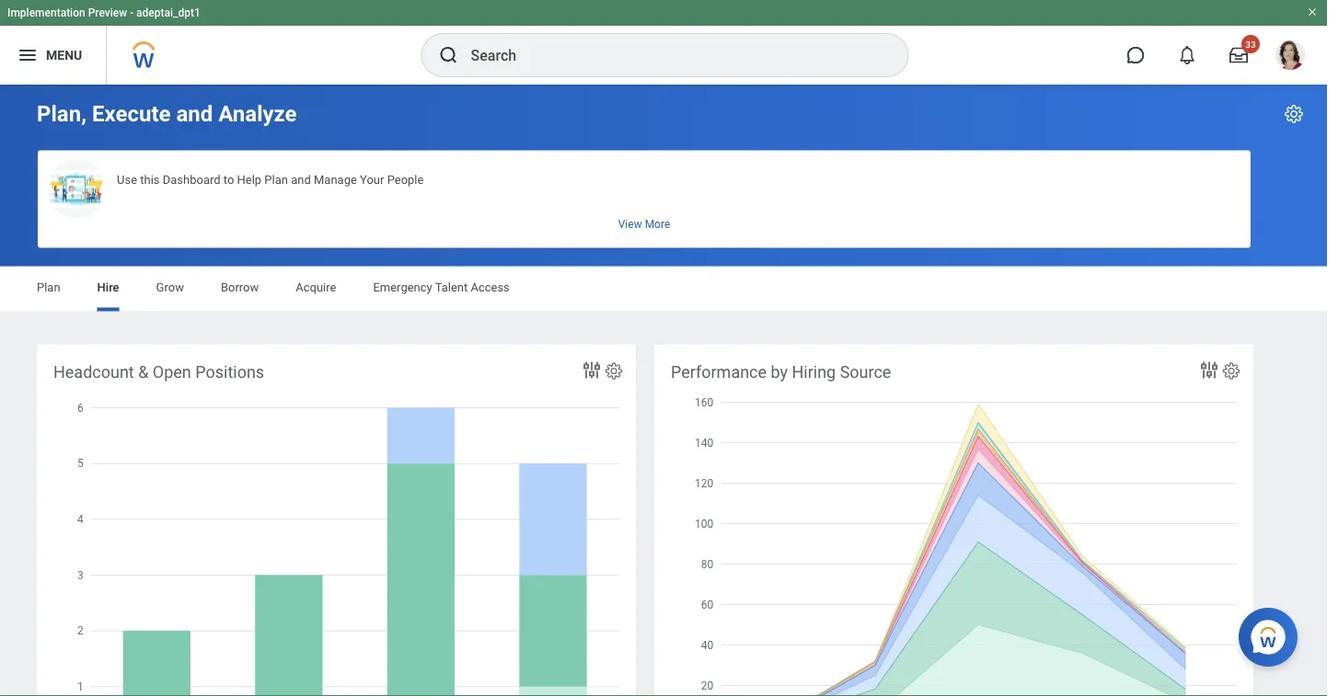Task type: describe. For each thing, give the bounding box(es) containing it.
talent
[[435, 281, 468, 295]]

open
[[153, 363, 191, 382]]

this
[[140, 173, 160, 186]]

notifications large image
[[1178, 46, 1196, 64]]

&
[[138, 363, 149, 382]]

close environment banner image
[[1307, 6, 1318, 17]]

configure performance by hiring source image
[[1221, 361, 1242, 381]]

configure and view chart data image for positions
[[581, 359, 603, 381]]

1 vertical spatial plan
[[37, 281, 60, 295]]

use this dashboard to help plan and manage your people button
[[38, 150, 1251, 248]]

by
[[771, 363, 788, 382]]

performance
[[671, 363, 767, 382]]

33 button
[[1219, 35, 1260, 75]]

people
[[387, 173, 424, 186]]

profile logan mcneil image
[[1276, 40, 1305, 74]]

configure and view chart data image for source
[[1198, 359, 1220, 381]]

performance by hiring source
[[671, 363, 891, 382]]

manage
[[314, 173, 357, 186]]

tab list inside 'plan, execute and analyze' main content
[[18, 267, 1309, 312]]

grow
[[156, 281, 184, 295]]

-
[[130, 6, 134, 19]]

plan inside button
[[264, 173, 288, 186]]

implementation preview -   adeptai_dpt1
[[7, 6, 200, 19]]

emergency
[[373, 281, 432, 295]]

plan, execute and analyze
[[37, 101, 297, 127]]

access
[[471, 281, 510, 295]]

33
[[1245, 39, 1256, 50]]

adeptai_dpt1
[[136, 6, 200, 19]]

execute
[[92, 101, 171, 127]]

inbox large image
[[1230, 46, 1248, 64]]

source
[[840, 363, 891, 382]]

help
[[237, 173, 262, 186]]

and inside button
[[291, 173, 311, 186]]



Task type: vqa. For each thing, say whether or not it's contained in the screenshot.
the bottommost 04/01/2023
no



Task type: locate. For each thing, give the bounding box(es) containing it.
plan
[[264, 173, 288, 186], [37, 281, 60, 295]]

1 horizontal spatial and
[[291, 173, 311, 186]]

performance by hiring source element
[[654, 345, 1254, 697]]

1 horizontal spatial configure and view chart data image
[[1198, 359, 1220, 381]]

configure and view chart data image left configure headcount & open positions image
[[581, 359, 603, 381]]

and left 'manage'
[[291, 173, 311, 186]]

emergency talent access
[[373, 281, 510, 295]]

plan right help
[[264, 173, 288, 186]]

preview
[[88, 6, 127, 19]]

borrow
[[221, 281, 259, 295]]

implementation
[[7, 6, 85, 19]]

configure headcount & open positions image
[[604, 361, 624, 381]]

1 horizontal spatial plan
[[264, 173, 288, 186]]

menu
[[46, 48, 82, 63]]

use this dashboard to help plan and manage your people
[[117, 173, 424, 186]]

0 horizontal spatial plan
[[37, 281, 60, 295]]

justify image
[[17, 44, 39, 66]]

menu banner
[[0, 0, 1327, 85]]

configure and view chart data image inside headcount & open positions element
[[581, 359, 603, 381]]

configure and view chart data image
[[581, 359, 603, 381], [1198, 359, 1220, 381]]

headcount
[[53, 363, 134, 382]]

configure and view chart data image left "configure performance by hiring source" icon
[[1198, 359, 1220, 381]]

acquire
[[296, 281, 336, 295]]

2 configure and view chart data image from the left
[[1198, 359, 1220, 381]]

plan,
[[37, 101, 87, 127]]

plan left hire
[[37, 281, 60, 295]]

0 horizontal spatial configure and view chart data image
[[581, 359, 603, 381]]

Search Workday  search field
[[471, 35, 870, 75]]

your
[[360, 173, 384, 186]]

1 vertical spatial and
[[291, 173, 311, 186]]

search image
[[438, 44, 460, 66]]

use
[[117, 173, 137, 186]]

positions
[[195, 363, 264, 382]]

hire
[[97, 281, 119, 295]]

analyze
[[218, 101, 297, 127]]

to
[[223, 173, 234, 186]]

dashboard
[[163, 173, 220, 186]]

headcount & open positions element
[[37, 345, 636, 697]]

and
[[176, 101, 213, 127], [291, 173, 311, 186]]

headcount & open positions
[[53, 363, 264, 382]]

plan, execute and analyze main content
[[0, 85, 1327, 697]]

tab list
[[18, 267, 1309, 312]]

hiring
[[792, 363, 836, 382]]

0 vertical spatial plan
[[264, 173, 288, 186]]

0 vertical spatial and
[[176, 101, 213, 127]]

and left analyze
[[176, 101, 213, 127]]

1 configure and view chart data image from the left
[[581, 359, 603, 381]]

tab list containing plan
[[18, 267, 1309, 312]]

configure this page image
[[1283, 103, 1305, 125]]

0 horizontal spatial and
[[176, 101, 213, 127]]

menu button
[[0, 26, 106, 85]]



